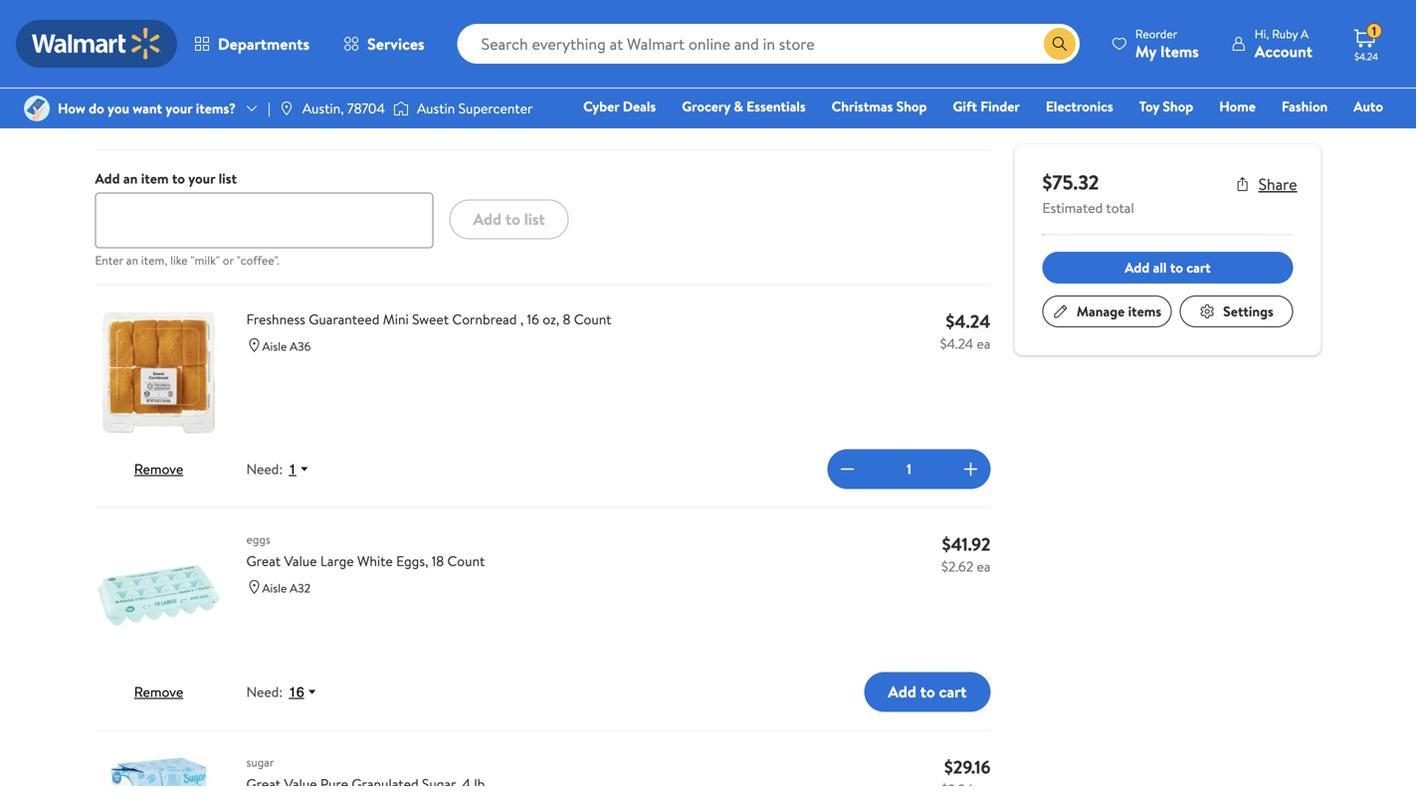 Task type: locate. For each thing, give the bounding box(es) containing it.
an
[[123, 169, 138, 188], [126, 252, 138, 269]]

ea for $4.24
[[977, 334, 991, 353]]

enter an item, like "milk" or "coffee".
[[95, 252, 279, 269]]

 image
[[279, 101, 295, 116]]

electronics
[[1046, 97, 1114, 116]]

1 horizontal spatial count
[[574, 310, 612, 329]]

1 aisle from the top
[[262, 338, 287, 355]]

cart up $29.16
[[939, 681, 967, 703]]

0 vertical spatial need:
[[246, 460, 283, 479]]

 image for how do you want your items?
[[24, 96, 50, 121]]

large
[[320, 551, 354, 571]]

add
[[95, 169, 120, 188], [473, 208, 502, 230], [1125, 258, 1150, 277], [888, 681, 917, 703]]

1 vertical spatial ea
[[977, 557, 991, 576]]

$4.24
[[1355, 50, 1379, 63], [946, 309, 991, 334], [940, 334, 974, 353]]

great
[[246, 551, 281, 571]]

need: for $4.24
[[246, 460, 283, 479]]

0 vertical spatial cart
[[1187, 258, 1211, 277]]

cyber deals
[[583, 97, 656, 116]]

1 vertical spatial remove button
[[134, 682, 183, 702]]

0 horizontal spatial 1
[[289, 461, 297, 477]]

remove for $4.24
[[134, 459, 183, 479]]

2 remove button from the top
[[134, 682, 183, 702]]

1 right decrease quantity freshness guaranteed mini sweet cornbread , 16 oz, 8 count, current quantity 1 icon
[[907, 460, 912, 479]]

8
[[563, 310, 571, 329]]

settings button
[[1180, 296, 1294, 328]]

0 horizontal spatial items
[[106, 103, 139, 122]]

your
[[166, 99, 192, 118], [188, 169, 215, 188]]

16
[[527, 310, 539, 329], [289, 684, 304, 700]]

an for add
[[123, 169, 138, 188]]

count right 18
[[448, 551, 485, 571]]

1 horizontal spatial  image
[[393, 99, 409, 118]]

shop up registry link at the right top of the page
[[1163, 97, 1194, 116]]

1
[[1373, 23, 1377, 40], [907, 460, 912, 479], [289, 461, 297, 477]]

aisle left a32
[[262, 580, 287, 597]]

 image left how on the top
[[24, 96, 50, 121]]

2 ea from the top
[[977, 557, 991, 576]]

item,
[[141, 252, 167, 269]]

2 shop from the left
[[1163, 97, 1194, 116]]

0 vertical spatial your
[[166, 99, 192, 118]]

0 horizontal spatial count
[[448, 551, 485, 571]]

 image right the 78704
[[393, 99, 409, 118]]

items for 3 items
[[106, 103, 139, 122]]

aisle for aisle a32
[[262, 580, 287, 597]]

sort
[[808, 102, 838, 124]]

a36
[[290, 338, 311, 355]]

an for enter
[[126, 252, 138, 269]]

an left item,
[[126, 252, 138, 269]]

1 vertical spatial list
[[524, 208, 545, 230]]

grocery & essentials
[[682, 97, 806, 116]]

gift finder
[[953, 97, 1020, 116]]

2 horizontal spatial 1
[[1373, 23, 1377, 40]]

electronics link
[[1037, 96, 1123, 117]]

shop right christmas
[[897, 97, 927, 116]]

need: up eggs
[[246, 460, 283, 479]]

0 vertical spatial ea
[[977, 334, 991, 353]]

remove button for $4.24
[[134, 459, 183, 479]]

add for add all to cart
[[1125, 258, 1150, 277]]

,
[[520, 310, 524, 329]]

services button
[[327, 20, 442, 68]]

sugar
[[246, 754, 274, 771]]

your for items?
[[166, 99, 192, 118]]

1 ea from the top
[[977, 334, 991, 353]]

one debit
[[1231, 124, 1299, 144]]

gift
[[953, 97, 978, 116]]

1 remove from the top
[[134, 459, 183, 479]]

0 vertical spatial remove button
[[134, 459, 183, 479]]

items right 3
[[106, 103, 139, 122]]

manage items button
[[1043, 296, 1172, 328]]

1 inside dropdown button
[[289, 461, 297, 477]]

reorder
[[1136, 25, 1178, 42]]

$29.16
[[945, 755, 991, 780]]

1 vertical spatial 16
[[289, 684, 304, 700]]

0 vertical spatial remove
[[134, 459, 183, 479]]

Walmart Site-Wide search field
[[458, 24, 1080, 64]]

need: for $41.92
[[246, 683, 283, 702]]

&
[[734, 97, 744, 116]]

2 aisle from the top
[[262, 580, 287, 597]]

ea inside $4.24 $4.24 ea
[[977, 334, 991, 353]]

1 vertical spatial need:
[[246, 683, 283, 702]]

auto registry
[[1155, 97, 1384, 144]]

1 vertical spatial cart
[[939, 681, 967, 703]]

0 horizontal spatial  image
[[24, 96, 50, 121]]

1 vertical spatial remove
[[134, 682, 183, 702]]

items inside the manage items button
[[1129, 302, 1162, 321]]

fashion link
[[1273, 96, 1337, 117]]

0 vertical spatial list
[[219, 169, 237, 188]]

add for add to list
[[473, 208, 502, 230]]

aisle a32
[[262, 580, 311, 597]]

to inside button
[[506, 208, 521, 230]]

1 vertical spatial your
[[188, 169, 215, 188]]

1 horizontal spatial list
[[524, 208, 545, 230]]

austin
[[417, 99, 455, 118]]

items right manage
[[1129, 302, 1162, 321]]

2 need: from the top
[[246, 683, 283, 702]]

home link
[[1211, 96, 1265, 117]]

0 vertical spatial items
[[106, 103, 139, 122]]

add all to cart button
[[1043, 252, 1294, 284]]

1 vertical spatial items
[[1129, 302, 1162, 321]]

1 horizontal spatial shop
[[1163, 97, 1194, 116]]

 image
[[24, 96, 50, 121], [393, 99, 409, 118]]

remove button
[[134, 459, 183, 479], [134, 682, 183, 702]]

0 vertical spatial an
[[123, 169, 138, 188]]

a32
[[290, 580, 311, 597]]

fashion
[[1282, 97, 1328, 116]]

shop
[[897, 97, 927, 116], [1163, 97, 1194, 116]]

your right want
[[166, 99, 192, 118]]

list inside button
[[524, 208, 545, 230]]

16 inside freshness guaranteed mini sweet cornbread , 16 oz, 8 count link
[[527, 310, 539, 329]]

freshness guaranteed mini sweet cornbread , 16 oz, 8 count
[[246, 310, 612, 329]]

add inside button
[[473, 208, 502, 230]]

1 shop from the left
[[897, 97, 927, 116]]

1 vertical spatial count
[[448, 551, 485, 571]]

aisle left a36
[[262, 338, 287, 355]]

cyber deals link
[[575, 96, 665, 117]]

enter
[[95, 252, 123, 269]]

$4.24 $4.24 ea
[[940, 309, 991, 353]]

estimated
[[1043, 198, 1103, 218]]

1 up value
[[289, 461, 297, 477]]

1 vertical spatial aisle
[[262, 580, 287, 597]]

add to cart
[[888, 681, 967, 703]]

departments
[[218, 33, 310, 55]]

austin, 78704
[[302, 99, 385, 118]]

0 vertical spatial aisle
[[262, 338, 287, 355]]

value
[[284, 551, 317, 571]]

how do you want your items?
[[58, 99, 236, 118]]

remove
[[134, 459, 183, 479], [134, 682, 183, 702]]

0 horizontal spatial 16
[[289, 684, 304, 700]]

how
[[58, 99, 85, 118]]

walmart+
[[1324, 124, 1384, 144]]

an left item
[[123, 169, 138, 188]]

cart right 'all'
[[1187, 258, 1211, 277]]

list
[[219, 169, 237, 188], [524, 208, 545, 230]]

mini
[[383, 310, 409, 329]]

shop for christmas shop
[[897, 97, 927, 116]]

1 vertical spatial an
[[126, 252, 138, 269]]

1 horizontal spatial 16
[[527, 310, 539, 329]]

walmart image
[[32, 28, 161, 60]]

1 right a
[[1373, 23, 1377, 40]]

1 horizontal spatial 1
[[907, 460, 912, 479]]

count
[[574, 310, 612, 329], [448, 551, 485, 571]]

1 need: from the top
[[246, 460, 283, 479]]

a
[[1301, 25, 1309, 42]]

freshness guaranteed mini sweet cornbread , 16 oz, 8 count link
[[246, 309, 917, 330]]

2 remove from the top
[[134, 682, 183, 702]]

walmart+ link
[[1315, 123, 1393, 145]]

0 horizontal spatial cart
[[939, 681, 967, 703]]

1 horizontal spatial items
[[1129, 302, 1162, 321]]

cyber
[[583, 97, 620, 116]]

share
[[1259, 173, 1298, 195]]

need: up 'sugar'
[[246, 683, 283, 702]]

0 vertical spatial 16
[[527, 310, 539, 329]]

auto link
[[1345, 96, 1393, 117]]

your right item
[[188, 169, 215, 188]]

ea inside $41.92 $2.62 ea
[[977, 557, 991, 576]]

aisle
[[262, 338, 287, 355], [262, 580, 287, 597]]

count right the 8
[[574, 310, 612, 329]]

1 remove button from the top
[[134, 459, 183, 479]]

0 horizontal spatial shop
[[897, 97, 927, 116]]



Task type: describe. For each thing, give the bounding box(es) containing it.
3 items
[[95, 103, 139, 122]]

aisle for aisle a36
[[262, 338, 287, 355]]

add to cart button
[[864, 672, 991, 712]]

16 inside 16 dropdown button
[[289, 684, 304, 700]]

Search search field
[[458, 24, 1080, 64]]

"milk"
[[191, 252, 220, 269]]

hi, ruby a account
[[1255, 25, 1313, 62]]

settings
[[1224, 302, 1274, 321]]

add to list button
[[449, 200, 569, 239]]

by
[[842, 102, 859, 124]]

ruby
[[1273, 25, 1298, 42]]

$41.92 $2.62 ea
[[942, 532, 991, 576]]

ruby's list
[[95, 9, 206, 42]]

gift finder link
[[944, 96, 1029, 117]]

$41.92
[[942, 532, 991, 557]]

freshness
[[246, 310, 306, 329]]

one
[[1231, 124, 1261, 144]]

decrease quantity freshness guaranteed mini sweet cornbread , 16 oz, 8 count, current quantity 1 image
[[836, 457, 860, 481]]

add for add to cart
[[888, 681, 917, 703]]

white
[[357, 551, 393, 571]]

Add an item to your list text field
[[95, 193, 434, 248]]

add to list
[[473, 208, 545, 230]]

cornbread
[[452, 310, 517, 329]]

items for manage items
[[1129, 302, 1162, 321]]

guaranteed
[[309, 310, 380, 329]]

all
[[1153, 258, 1167, 277]]

$4.24 for $4.24 $4.24 ea
[[946, 309, 991, 334]]

3
[[95, 103, 103, 122]]

finder
[[981, 97, 1020, 116]]

ea for $41.92
[[977, 557, 991, 576]]

christmas
[[832, 97, 893, 116]]

deals
[[623, 97, 656, 116]]

$75.32 estimated total
[[1043, 168, 1135, 218]]

your for list
[[188, 169, 215, 188]]

shop for toy shop
[[1163, 97, 1194, 116]]

1 button
[[283, 460, 318, 478]]

toy shop
[[1140, 97, 1194, 116]]

services
[[367, 33, 425, 55]]

one debit link
[[1222, 123, 1308, 145]]

add an item to your list
[[95, 169, 237, 188]]

or
[[223, 252, 234, 269]]

toy shop link
[[1131, 96, 1203, 117]]

austin,
[[302, 99, 344, 118]]

$75.32
[[1043, 168, 1100, 196]]

0 vertical spatial count
[[574, 310, 612, 329]]

remove button for $41.92
[[134, 682, 183, 702]]

search icon image
[[1052, 36, 1068, 52]]

toy
[[1140, 97, 1160, 116]]

auto
[[1354, 97, 1384, 116]]

increase quantity freshness guaranteed mini sweet cornbread , 16 oz, 8 count, current quantity 1 image
[[959, 457, 983, 481]]

18
[[432, 551, 444, 571]]

reorder my items
[[1136, 25, 1199, 62]]

account
[[1255, 40, 1313, 62]]

great value large white eggs, 18 count link
[[246, 551, 917, 572]]

ruby's
[[95, 9, 163, 42]]

sweet
[[412, 310, 449, 329]]

 image for austin supercenter
[[393, 99, 409, 118]]

items
[[1161, 40, 1199, 62]]

grocery
[[682, 97, 731, 116]]

my
[[1136, 40, 1157, 62]]

austin supercenter
[[417, 99, 533, 118]]

add all to cart
[[1125, 258, 1211, 277]]

manage items
[[1077, 302, 1162, 321]]

items?
[[196, 99, 236, 118]]

$4.24 for $4.24
[[1355, 50, 1379, 63]]

want
[[133, 99, 162, 118]]

oz,
[[543, 310, 560, 329]]

do
[[89, 99, 104, 118]]

home
[[1220, 97, 1256, 116]]

78704
[[347, 99, 385, 118]]

0 horizontal spatial list
[[219, 169, 237, 188]]

eggs
[[246, 531, 271, 548]]

item
[[141, 169, 169, 188]]

like
[[170, 252, 188, 269]]

list
[[168, 9, 206, 42]]

eggs great value large white eggs, 18 count
[[246, 531, 485, 571]]

grocery & essentials link
[[673, 96, 815, 117]]

count inside "eggs great value large white eggs, 18 count"
[[448, 551, 485, 571]]

registry link
[[1146, 123, 1214, 145]]

christmas shop
[[832, 97, 927, 116]]

1 horizontal spatial cart
[[1187, 258, 1211, 277]]

essentials
[[747, 97, 806, 116]]

aisle a36
[[262, 338, 311, 355]]

christmas shop link
[[823, 96, 936, 117]]

"coffee".
[[237, 252, 279, 269]]

$2.62
[[942, 557, 974, 576]]

you
[[108, 99, 129, 118]]

share button
[[1235, 173, 1298, 195]]

add for add an item to your list
[[95, 169, 120, 188]]

registry
[[1155, 124, 1205, 144]]

remove for $41.92
[[134, 682, 183, 702]]

hi,
[[1255, 25, 1270, 42]]

sort by
[[808, 102, 859, 124]]



Task type: vqa. For each thing, say whether or not it's contained in the screenshot.
$59.99
no



